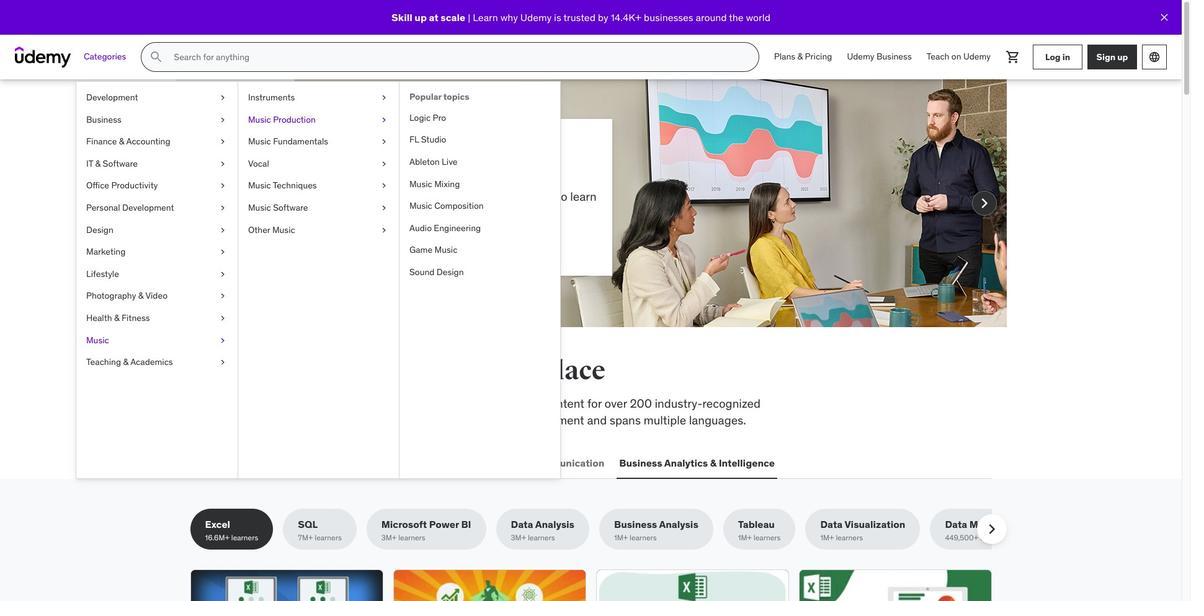 Task type: vqa. For each thing, say whether or not it's contained in the screenshot.
Why are you creating this list? e.g. To start a new business, To get a new job, To become a web developer text field
no



Task type: locate. For each thing, give the bounding box(es) containing it.
2 data from the left
[[821, 519, 843, 531]]

3 data from the left
[[945, 519, 968, 531]]

xsmall image inside health & fitness 'link'
[[218, 313, 228, 325]]

1m+ for business analysis
[[614, 534, 628, 543]]

music for music software
[[248, 202, 271, 213]]

intelligence
[[719, 457, 775, 470]]

music down instruments
[[248, 114, 271, 125]]

xsmall image inside photography & video "link"
[[218, 291, 228, 303]]

other
[[248, 224, 270, 236]]

sign
[[1097, 51, 1116, 62]]

why right learn
[[501, 11, 518, 23]]

software down techniques
[[273, 202, 308, 213]]

music techniques
[[248, 180, 317, 191]]

xsmall image inside vocal link
[[379, 158, 389, 170]]

1 horizontal spatial data
[[821, 519, 843, 531]]

& inside "link"
[[138, 291, 144, 302]]

0 vertical spatial software
[[103, 158, 138, 169]]

microsoft
[[382, 519, 427, 531]]

0 vertical spatial up
[[415, 11, 427, 23]]

in up including
[[462, 356, 486, 387]]

1 vertical spatial software
[[273, 202, 308, 213]]

fitness
[[122, 313, 150, 324]]

music down ableton
[[410, 178, 432, 190]]

teams
[[405, 158, 465, 184]]

xsmall image inside music link
[[218, 335, 228, 347]]

xsmall image inside teaching & academics 'link'
[[218, 357, 228, 369]]

skills up supports
[[335, 397, 362, 411]]

xsmall image inside design link
[[218, 224, 228, 237]]

xsmall image inside music techniques link
[[379, 180, 389, 192]]

business inside 'button'
[[620, 457, 663, 470]]

0 horizontal spatial data
[[511, 519, 533, 531]]

topic filters element
[[190, 510, 1029, 551]]

3m+ inside microsoft power bi 3m+ learners
[[382, 534, 397, 543]]

1 horizontal spatial analysis
[[659, 519, 699, 531]]

xsmall image inside it & software link
[[218, 158, 228, 170]]

xsmall image for music fundamentals
[[379, 136, 389, 148]]

other music link
[[238, 219, 399, 242]]

health & fitness link
[[76, 308, 238, 330]]

xsmall image inside finance & accounting link
[[218, 136, 228, 148]]

ableton
[[410, 156, 440, 168]]

200
[[630, 397, 652, 411]]

in right the log at the right of page
[[1063, 51, 1071, 62]]

xsmall image
[[218, 92, 228, 104], [379, 92, 389, 104], [379, 136, 389, 148], [218, 158, 228, 170], [218, 180, 228, 192], [379, 202, 389, 214], [379, 224, 389, 237], [218, 246, 228, 259], [218, 269, 228, 281], [218, 291, 228, 303], [218, 313, 228, 325], [218, 357, 228, 369]]

1 analysis from the left
[[535, 519, 575, 531]]

1 vertical spatial why
[[336, 189, 357, 204]]

learners inside excel 16.6m+ learners
[[231, 534, 258, 543]]

next image for carousel element
[[975, 194, 994, 213]]

6 learners from the left
[[754, 534, 781, 543]]

excel
[[205, 519, 230, 531]]

& right health
[[114, 313, 119, 324]]

finance & accounting link
[[76, 131, 238, 153]]

next image inside carousel element
[[975, 194, 994, 213]]

web development button
[[190, 449, 282, 479]]

1 horizontal spatial design
[[437, 267, 464, 278]]

microsoft power bi 3m+ learners
[[382, 519, 471, 543]]

0 vertical spatial why
[[501, 11, 518, 23]]

xsmall image inside business link
[[218, 114, 228, 126]]

it & software
[[86, 158, 138, 169]]

plans & pricing link
[[767, 42, 840, 72]]

data visualization 1m+ learners
[[821, 519, 906, 543]]

the up critical
[[232, 356, 271, 387]]

2 3m+ from the left
[[511, 534, 526, 543]]

recognized
[[703, 397, 761, 411]]

2 analysis from the left
[[659, 519, 699, 531]]

music composition
[[410, 201, 484, 212]]

covering critical workplace skills to technical topics, including prep content for over 200 industry-recognized certifications, our catalog supports well-rounded professional development and spans multiple languages.
[[190, 397, 761, 428]]

communication
[[529, 457, 605, 470]]

|
[[468, 11, 471, 23]]

music down vocal
[[248, 180, 271, 191]]

music link
[[76, 330, 238, 352]]

tableau 1m+ learners
[[738, 519, 781, 543]]

development
[[516, 413, 585, 428]]

business inside business analysis 1m+ learners
[[614, 519, 657, 531]]

design link
[[76, 219, 238, 242]]

udemy down leading
[[338, 206, 375, 221]]

udemy right pricing
[[847, 51, 875, 62]]

xsmall image inside instruments link
[[379, 92, 389, 104]]

why right see
[[336, 189, 357, 204]]

udemy inside build ready-for- anything teams see why leading organizations choose to learn with udemy business.
[[338, 206, 375, 221]]

data inside data analysis 3m+ learners
[[511, 519, 533, 531]]

leadership
[[385, 457, 437, 470]]

log
[[1046, 51, 1061, 62]]

analysis for business analysis
[[659, 519, 699, 531]]

music for music fundamentals
[[248, 136, 271, 147]]

0 horizontal spatial 1m+
[[614, 534, 628, 543]]

1 vertical spatial the
[[232, 356, 271, 387]]

see
[[312, 189, 333, 204]]

0 vertical spatial the
[[729, 11, 744, 23]]

xsmall image inside music production link
[[379, 114, 389, 126]]

next image inside topic filters element
[[982, 520, 1002, 540]]

music for music composition
[[410, 201, 432, 212]]

0 horizontal spatial to
[[364, 397, 375, 411]]

development right 'web'
[[216, 457, 280, 470]]

categories
[[84, 51, 126, 62]]

0 vertical spatial skills
[[276, 356, 343, 387]]

1 horizontal spatial why
[[501, 11, 518, 23]]

submit search image
[[149, 50, 164, 65]]

xsmall image inside personal development link
[[218, 202, 228, 214]]

trusted
[[564, 11, 596, 23]]

next image
[[975, 194, 994, 213], [982, 520, 1002, 540]]

xsmall image for music
[[218, 335, 228, 347]]

1m+ inside business analysis 1m+ learners
[[614, 534, 628, 543]]

1 vertical spatial skills
[[335, 397, 362, 411]]

is
[[554, 11, 561, 23]]

xsmall image inside "other music" link
[[379, 224, 389, 237]]

& right teaching
[[123, 357, 129, 368]]

1m+ inside data visualization 1m+ learners
[[821, 534, 834, 543]]

xsmall image for music software
[[379, 202, 389, 214]]

development down categories dropdown button
[[86, 92, 138, 103]]

development inside button
[[216, 457, 280, 470]]

fundamentals
[[273, 136, 328, 147]]

music
[[248, 114, 271, 125], [248, 136, 271, 147], [410, 178, 432, 190], [248, 180, 271, 191], [410, 201, 432, 212], [248, 202, 271, 213], [272, 224, 295, 236], [435, 245, 458, 256], [86, 335, 109, 346]]

1 horizontal spatial to
[[515, 189, 526, 204]]

office productivity link
[[76, 175, 238, 197]]

to left learn
[[515, 189, 526, 204]]

why for scale
[[501, 11, 518, 23]]

bi
[[461, 519, 471, 531]]

logic pro link
[[400, 107, 560, 129]]

2 1m+ from the left
[[738, 534, 752, 543]]

development down office productivity link
[[122, 202, 174, 213]]

design down personal
[[86, 224, 113, 236]]

1 data from the left
[[511, 519, 533, 531]]

2 learners from the left
[[315, 534, 342, 543]]

2 vertical spatial development
[[216, 457, 280, 470]]

0 horizontal spatial design
[[86, 224, 113, 236]]

5 learners from the left
[[630, 534, 657, 543]]

analysis inside data analysis 3m+ learners
[[535, 519, 575, 531]]

data right bi
[[511, 519, 533, 531]]

build ready-for- anything teams see why leading organizations choose to learn with udemy business.
[[312, 133, 555, 221]]

to up supports
[[364, 397, 375, 411]]

xsmall image for lifestyle
[[218, 269, 228, 281]]

xsmall image inside lifestyle link
[[218, 269, 228, 281]]

3 learners from the left
[[399, 534, 426, 543]]

design down game music
[[437, 267, 464, 278]]

1 vertical spatial design
[[437, 267, 464, 278]]

plans & pricing
[[774, 51, 832, 62]]

& right it
[[95, 158, 101, 169]]

topics,
[[428, 397, 463, 411]]

xsmall image
[[218, 114, 228, 126], [379, 114, 389, 126], [218, 136, 228, 148], [379, 158, 389, 170], [379, 180, 389, 192], [218, 202, 228, 214], [218, 224, 228, 237], [218, 335, 228, 347]]

7 learners from the left
[[836, 534, 863, 543]]

xsmall image for instruments
[[379, 92, 389, 104]]

personal development
[[86, 202, 174, 213]]

0 vertical spatial in
[[1063, 51, 1071, 62]]

why
[[501, 11, 518, 23], [336, 189, 357, 204]]

1 vertical spatial development
[[122, 202, 174, 213]]

pro
[[433, 112, 446, 123]]

analysis inside business analysis 1m+ learners
[[659, 519, 699, 531]]

music techniques link
[[238, 175, 399, 197]]

udemy business
[[847, 51, 912, 62]]

xsmall image for teaching & academics
[[218, 357, 228, 369]]

xsmall image inside "development" link
[[218, 92, 228, 104]]

data up 449,500+
[[945, 519, 968, 531]]

up right "sign"
[[1118, 51, 1128, 62]]

business for business analytics & intelligence
[[620, 457, 663, 470]]

why inside build ready-for- anything teams see why leading organizations choose to learn with udemy business.
[[336, 189, 357, 204]]

log in link
[[1033, 45, 1083, 70]]

2 horizontal spatial data
[[945, 519, 968, 531]]

3m+
[[382, 534, 397, 543], [511, 534, 526, 543]]

up for skill
[[415, 11, 427, 23]]

1 1m+ from the left
[[614, 534, 628, 543]]

on
[[952, 51, 962, 62]]

for
[[588, 397, 602, 411]]

1 horizontal spatial the
[[729, 11, 744, 23]]

data left visualization
[[821, 519, 843, 531]]

0 horizontal spatial why
[[336, 189, 357, 204]]

& right the plans
[[798, 51, 803, 62]]

up for sign
[[1118, 51, 1128, 62]]

16.6m+
[[205, 534, 230, 543]]

data for data visualization
[[821, 519, 843, 531]]

workplace
[[278, 397, 333, 411]]

& right analytics
[[710, 457, 717, 470]]

xsmall image for finance & accounting
[[218, 136, 228, 148]]

4 learners from the left
[[528, 534, 555, 543]]

business.
[[378, 206, 428, 221]]

1 horizontal spatial up
[[1118, 51, 1128, 62]]

1 horizontal spatial 3m+
[[511, 534, 526, 543]]

in
[[1063, 51, 1071, 62], [462, 356, 486, 387]]

music up vocal
[[248, 136, 271, 147]]

1 learners from the left
[[231, 534, 258, 543]]

learners inside business analysis 1m+ learners
[[630, 534, 657, 543]]

data inside data visualization 1m+ learners
[[821, 519, 843, 531]]

1m+ for data visualization
[[821, 534, 834, 543]]

2 horizontal spatial 1m+
[[821, 534, 834, 543]]

logic
[[410, 112, 431, 123]]

0 horizontal spatial 3m+
[[382, 534, 397, 543]]

0 horizontal spatial up
[[415, 11, 427, 23]]

skills up workplace
[[276, 356, 343, 387]]

8 learners from the left
[[981, 534, 1008, 543]]

learners inside data visualization 1m+ learners
[[836, 534, 863, 543]]

software
[[103, 158, 138, 169], [273, 202, 308, 213]]

lifestyle
[[86, 269, 119, 280]]

3 1m+ from the left
[[821, 534, 834, 543]]

xsmall image for other music
[[379, 224, 389, 237]]

0 horizontal spatial the
[[232, 356, 271, 387]]

communication button
[[527, 449, 607, 479]]

xsmall image inside "marketing" link
[[218, 246, 228, 259]]

pricing
[[805, 51, 832, 62]]

0 vertical spatial to
[[515, 189, 526, 204]]

accounting
[[126, 136, 170, 147]]

7m+
[[298, 534, 313, 543]]

ableton live link
[[400, 151, 560, 174]]

business
[[877, 51, 912, 62], [86, 114, 121, 125], [620, 457, 663, 470], [614, 519, 657, 531]]

& for video
[[138, 291, 144, 302]]

1 horizontal spatial in
[[1063, 51, 1071, 62]]

logic pro
[[410, 112, 446, 123]]

teaching & academics
[[86, 357, 173, 368]]

1 3m+ from the left
[[382, 534, 397, 543]]

shopping cart with 0 items image
[[1006, 50, 1021, 65]]

data inside "data modeling 449,500+ learners"
[[945, 519, 968, 531]]

and
[[587, 413, 607, 428]]

& for accounting
[[119, 136, 124, 147]]

plans
[[774, 51, 796, 62]]

businesses
[[644, 11, 694, 23]]

xsmall image for vocal
[[379, 158, 389, 170]]

xsmall image for office productivity
[[218, 180, 228, 192]]

xsmall image for development
[[218, 92, 228, 104]]

udemy
[[521, 11, 552, 23], [847, 51, 875, 62], [964, 51, 991, 62], [338, 206, 375, 221]]

1 vertical spatial next image
[[982, 520, 1002, 540]]

0 horizontal spatial analysis
[[535, 519, 575, 531]]

xsmall image for marketing
[[218, 246, 228, 259]]

0 horizontal spatial in
[[462, 356, 486, 387]]

1m+
[[614, 534, 628, 543], [738, 534, 752, 543], [821, 534, 834, 543]]

1 horizontal spatial 1m+
[[738, 534, 752, 543]]

music up audio
[[410, 201, 432, 212]]

music up other
[[248, 202, 271, 213]]

to inside build ready-for- anything teams see why leading organizations choose to learn with udemy business.
[[515, 189, 526, 204]]

xsmall image inside office productivity link
[[218, 180, 228, 192]]

& left video
[[138, 291, 144, 302]]

carousel element
[[0, 79, 1084, 357]]

xsmall image inside music software link
[[379, 202, 389, 214]]

& right finance in the top of the page
[[119, 136, 124, 147]]

up left at
[[415, 11, 427, 23]]

1 vertical spatial in
[[462, 356, 486, 387]]

music software link
[[238, 197, 399, 219]]

tableau
[[738, 519, 775, 531]]

software up office productivity
[[103, 158, 138, 169]]

Search for anything text field
[[171, 47, 744, 68]]

1 vertical spatial up
[[1118, 51, 1128, 62]]

music mixing
[[410, 178, 460, 190]]

& for academics
[[123, 357, 129, 368]]

1 vertical spatial to
[[364, 397, 375, 411]]

xsmall image inside music fundamentals link
[[379, 136, 389, 148]]

0 vertical spatial next image
[[975, 194, 994, 213]]

popular
[[410, 91, 442, 102]]

fl studio
[[410, 134, 446, 145]]

1 horizontal spatial software
[[273, 202, 308, 213]]

the left 'world'
[[729, 11, 744, 23]]



Task type: describe. For each thing, give the bounding box(es) containing it.
studio
[[421, 134, 446, 145]]

learners inside microsoft power bi 3m+ learners
[[399, 534, 426, 543]]

teaching
[[86, 357, 121, 368]]

xsmall image for health & fitness
[[218, 313, 228, 325]]

udemy image
[[15, 47, 71, 68]]

ableton live
[[410, 156, 458, 168]]

audio engineering link
[[400, 218, 560, 240]]

0 horizontal spatial software
[[103, 158, 138, 169]]

music production link
[[238, 109, 399, 131]]

one
[[491, 356, 536, 387]]

technical
[[378, 397, 426, 411]]

vocal link
[[238, 153, 399, 175]]

3m+ inside data analysis 3m+ learners
[[511, 534, 526, 543]]

place
[[540, 356, 606, 387]]

live
[[442, 156, 458, 168]]

& inside 'button'
[[710, 457, 717, 470]]

udemy right on
[[964, 51, 991, 62]]

sound design link
[[400, 262, 560, 284]]

learners inside tableau 1m+ learners
[[754, 534, 781, 543]]

our
[[265, 413, 282, 428]]

all
[[190, 356, 227, 387]]

game
[[410, 245, 433, 256]]

music down audio engineering
[[435, 245, 458, 256]]

0 vertical spatial design
[[86, 224, 113, 236]]

teach
[[927, 51, 950, 62]]

data for data analysis
[[511, 519, 533, 531]]

analytics
[[664, 457, 708, 470]]

design inside music production element
[[437, 267, 464, 278]]

web
[[193, 457, 214, 470]]

ready-
[[371, 133, 434, 159]]

business analytics & intelligence
[[620, 457, 775, 470]]

professional
[[448, 413, 513, 428]]

spans
[[610, 413, 641, 428]]

sql
[[298, 519, 318, 531]]

xsmall image for music techniques
[[379, 180, 389, 192]]

xsmall image for design
[[218, 224, 228, 237]]

& for software
[[95, 158, 101, 169]]

production
[[273, 114, 316, 125]]

development for web
[[216, 457, 280, 470]]

teach on udemy
[[927, 51, 991, 62]]

choose a language image
[[1149, 51, 1161, 63]]

xsmall image for photography & video
[[218, 291, 228, 303]]

composition
[[434, 201, 484, 212]]

udemy left is
[[521, 11, 552, 23]]

build
[[312, 133, 367, 159]]

industry-
[[655, 397, 703, 411]]

music production element
[[399, 82, 560, 479]]

0 vertical spatial development
[[86, 92, 138, 103]]

music for music production
[[248, 114, 271, 125]]

topics
[[444, 91, 470, 102]]

music down the music software
[[272, 224, 295, 236]]

world
[[746, 11, 771, 23]]

game music link
[[400, 240, 560, 262]]

with
[[312, 206, 335, 221]]

scale
[[441, 11, 466, 23]]

449,500+
[[945, 534, 979, 543]]

sql 7m+ learners
[[298, 519, 342, 543]]

mixing
[[434, 178, 460, 190]]

multiple
[[644, 413, 686, 428]]

around
[[696, 11, 727, 23]]

including
[[466, 397, 514, 411]]

organizations
[[401, 189, 472, 204]]

audio
[[410, 223, 432, 234]]

music software
[[248, 202, 308, 213]]

content
[[544, 397, 585, 411]]

data modeling 449,500+ learners
[[945, 519, 1014, 543]]

music for music mixing
[[410, 178, 432, 190]]

at
[[429, 11, 439, 23]]

teach on udemy link
[[920, 42, 999, 72]]

business for business analysis 1m+ learners
[[614, 519, 657, 531]]

music composition link
[[400, 196, 560, 218]]

for-
[[434, 133, 470, 159]]

xsmall image for personal development
[[218, 202, 228, 214]]

why for anything
[[336, 189, 357, 204]]

categories button
[[76, 42, 134, 72]]

close image
[[1159, 11, 1171, 24]]

other music
[[248, 224, 295, 236]]

languages.
[[689, 413, 746, 428]]

video
[[145, 291, 168, 302]]

development for personal
[[122, 202, 174, 213]]

learners inside "data modeling 449,500+ learners"
[[981, 534, 1008, 543]]

& for fitness
[[114, 313, 119, 324]]

learners inside data analysis 3m+ learners
[[528, 534, 555, 543]]

engineering
[[434, 223, 481, 234]]

xsmall image for business
[[218, 114, 228, 126]]

1m+ inside tableau 1m+ learners
[[738, 534, 752, 543]]

learn
[[529, 189, 555, 204]]

fl
[[410, 134, 419, 145]]

supports
[[326, 413, 373, 428]]

fl studio link
[[400, 129, 560, 151]]

analysis for data analysis
[[535, 519, 575, 531]]

xsmall image for music production
[[379, 114, 389, 126]]

skills inside covering critical workplace skills to technical topics, including prep content for over 200 industry-recognized certifications, our catalog supports well-rounded professional development and spans multiple languages.
[[335, 397, 362, 411]]

14.4k+
[[611, 11, 642, 23]]

choose
[[475, 189, 513, 204]]

music for music techniques
[[248, 180, 271, 191]]

xsmall image for it & software
[[218, 158, 228, 170]]

vocal
[[248, 158, 269, 169]]

business for business
[[86, 114, 121, 125]]

personal development link
[[76, 197, 238, 219]]

productivity
[[111, 180, 158, 191]]

photography
[[86, 291, 136, 302]]

anything
[[312, 158, 401, 184]]

photography & video
[[86, 291, 168, 302]]

next image for topic filters element
[[982, 520, 1002, 540]]

& for pricing
[[798, 51, 803, 62]]

music down health
[[86, 335, 109, 346]]

data for data modeling
[[945, 519, 968, 531]]

to inside covering critical workplace skills to technical topics, including prep content for over 200 industry-recognized certifications, our catalog supports well-rounded professional development and spans multiple languages.
[[364, 397, 375, 411]]

audio engineering
[[410, 223, 481, 234]]

critical
[[240, 397, 276, 411]]

office productivity
[[86, 180, 158, 191]]

web development
[[193, 457, 280, 470]]

leading
[[359, 189, 398, 204]]

power
[[429, 519, 459, 531]]

modeling
[[970, 519, 1014, 531]]

well-
[[376, 413, 402, 428]]

learners inside sql 7m+ learners
[[315, 534, 342, 543]]

office
[[86, 180, 109, 191]]

music production
[[248, 114, 316, 125]]

learn
[[473, 11, 498, 23]]

skill up at scale | learn why udemy is trusted by 14.4k+ businesses around the world
[[392, 11, 771, 23]]



